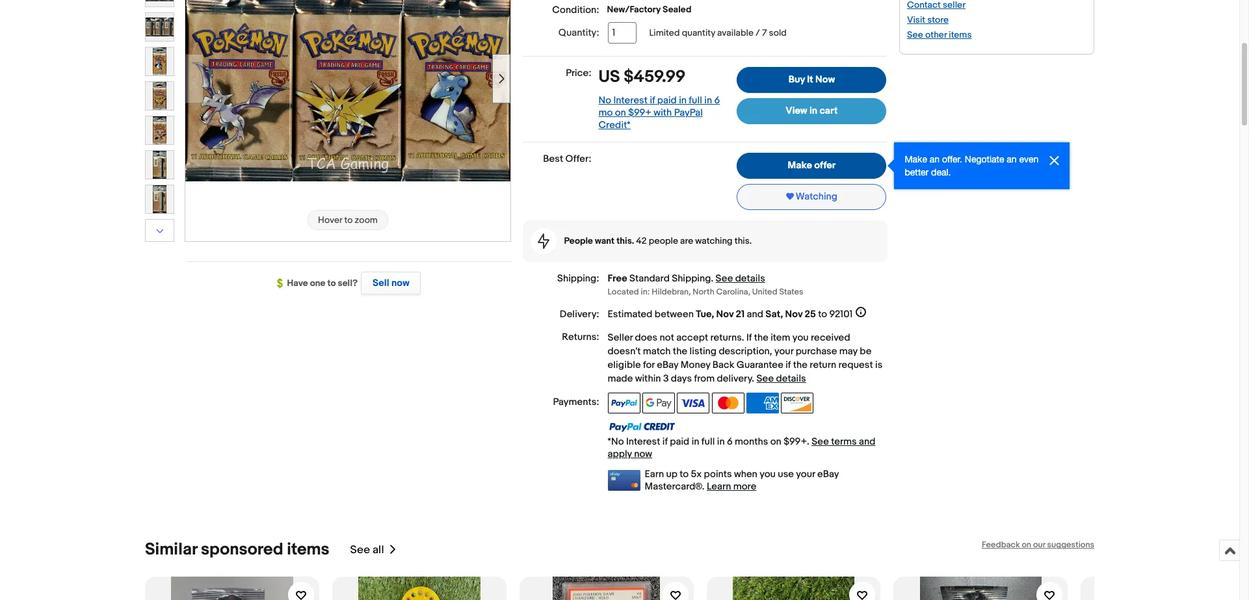 Task type: locate. For each thing, give the bounding box(es) containing it.
dollar sign image
[[277, 279, 287, 289]]

north
[[693, 287, 715, 298]]

see details link for .
[[716, 272, 765, 285]]

see down "visit"
[[907, 29, 923, 40]]

watching
[[796, 191, 838, 203]]

0 horizontal spatial now
[[392, 277, 410, 289]]

interest down "paypal credit" image
[[626, 436, 660, 448]]

your right use
[[796, 469, 815, 481]]

on for months
[[771, 436, 782, 448]]

full right with
[[689, 94, 702, 107]]

see details link up carolina, on the right
[[716, 272, 765, 285]]

hildebran,
[[652, 287, 691, 298]]

0 vertical spatial if
[[650, 94, 655, 107]]

on left $99+.
[[771, 436, 782, 448]]

picture 4 of 9 image
[[146, 47, 174, 75]]

you inside seller does not accept returns. if the item you received doesn't match the listing description, your purchase may be eligible for
[[793, 332, 809, 344]]

0 vertical spatial interest
[[614, 94, 648, 107]]

an left 'even' at the right top of the page
[[1007, 154, 1017, 164]]

united
[[752, 287, 778, 298]]

visa image
[[677, 393, 710, 414]]

ebay
[[657, 359, 679, 372], [818, 469, 839, 481]]

in right paypal
[[705, 94, 712, 107]]

full for mo
[[689, 94, 702, 107]]

0 vertical spatial details
[[735, 272, 765, 285]]

us $459.99 main content
[[523, 0, 888, 493]]

picture 5 of 9 image
[[146, 82, 174, 110]]

see terms and apply now
[[608, 436, 876, 461]]

picture 2 of 9 image
[[146, 0, 174, 7]]

the right if
[[754, 332, 769, 344]]

0 vertical spatial on
[[615, 107, 626, 119]]

0 vertical spatial 6
[[714, 94, 720, 107]]

view
[[786, 105, 807, 117]]

2 vertical spatial if
[[663, 436, 668, 448]]

you right "item"
[[793, 332, 809, 344]]

months
[[735, 436, 768, 448]]

1 vertical spatial now
[[634, 448, 652, 461]]

2 horizontal spatial on
[[1022, 540, 1032, 551]]

this.
[[617, 235, 634, 246], [735, 235, 752, 246]]

negotiate
[[965, 154, 1004, 164]]

0 horizontal spatial 6
[[714, 94, 720, 107]]

guarantee
[[737, 359, 784, 372]]

to right the one
[[328, 278, 336, 289]]

no interest if paid in full in 6 mo on $99+ with paypal credit* link
[[599, 94, 720, 131]]

paid up up
[[670, 436, 690, 448]]

0 horizontal spatial you
[[760, 469, 776, 481]]

. down guarantee
[[752, 373, 754, 385]]

now up earn
[[634, 448, 652, 461]]

does
[[635, 332, 658, 344]]

1 vertical spatial items
[[287, 540, 329, 560]]

now inside sell now link
[[392, 277, 410, 289]]

1 horizontal spatial nov
[[785, 309, 803, 321]]

make inside us $459.99 main content
[[788, 159, 812, 172]]

to left 5x
[[680, 469, 689, 481]]

6 right paypal
[[714, 94, 720, 107]]

if up . see details
[[786, 359, 791, 372]]

1 vertical spatial details
[[776, 373, 806, 385]]

0 vertical spatial items
[[949, 29, 972, 40]]

ebay money back guarantee
[[657, 359, 784, 372]]

ebay down terms
[[818, 469, 839, 481]]

see down guarantee
[[757, 373, 774, 385]]

this. right watching
[[735, 235, 752, 246]]

an up the deal.
[[930, 154, 940, 164]]

1 horizontal spatial the
[[754, 332, 769, 344]]

have
[[287, 278, 308, 289]]

0 horizontal spatial to
[[328, 278, 336, 289]]

full
[[689, 94, 702, 107], [702, 436, 715, 448]]

.
[[711, 272, 714, 285], [752, 373, 754, 385]]

best offer:
[[543, 153, 592, 165]]

and right terms
[[859, 436, 876, 448]]

see inside the see terms and apply now
[[812, 436, 829, 448]]

0 horizontal spatial on
[[615, 107, 626, 119]]

2 vertical spatial on
[[1022, 540, 1032, 551]]

0 horizontal spatial and
[[747, 309, 764, 321]]

to inside earn up to 5x points when you use your ebay mastercard®.
[[680, 469, 689, 481]]

see left all
[[350, 544, 370, 557]]

2 vertical spatial to
[[680, 469, 689, 481]]

on right mo on the left of page
[[615, 107, 626, 119]]

the down "purchase"
[[793, 359, 808, 372]]

located in: hildebran, north carolina, united states
[[608, 287, 804, 298]]

0 horizontal spatial if
[[650, 94, 655, 107]]

1 vertical spatial see details link
[[757, 373, 806, 385]]

0 horizontal spatial nov
[[716, 309, 734, 321]]

Quantity: text field
[[608, 22, 636, 44]]

1 vertical spatial on
[[771, 436, 782, 448]]

2 horizontal spatial if
[[786, 359, 791, 372]]

nov left 21
[[716, 309, 734, 321]]

picture 6 of 9 image
[[146, 116, 174, 144]]

0 vertical spatial to
[[328, 278, 336, 289]]

limited
[[649, 27, 680, 38]]

0 vertical spatial see details link
[[716, 272, 765, 285]]

eligible
[[608, 359, 641, 372]]

if
[[650, 94, 655, 107], [786, 359, 791, 372], [663, 436, 668, 448]]

6
[[714, 94, 720, 107], [727, 436, 733, 448]]

1 vertical spatial the
[[673, 346, 688, 358]]

delivery
[[717, 373, 752, 385]]

2 horizontal spatial the
[[793, 359, 808, 372]]

0 vertical spatial ebay
[[657, 359, 679, 372]]

0 horizontal spatial your
[[775, 346, 794, 358]]

make offer link
[[737, 153, 887, 179]]

6 left months
[[727, 436, 733, 448]]

1 horizontal spatial make
[[905, 154, 927, 164]]

0 vertical spatial you
[[793, 332, 809, 344]]

1 horizontal spatial this.
[[735, 235, 752, 246]]

1 horizontal spatial items
[[949, 29, 972, 40]]

this. left '42'
[[617, 235, 634, 246]]

1 vertical spatial to
[[818, 309, 827, 321]]

1 horizontal spatial now
[[634, 448, 652, 461]]

make inside make an offer. negotiate an even better deal.
[[905, 154, 927, 164]]

you
[[793, 332, 809, 344], [760, 469, 776, 481]]

see left terms
[[812, 436, 829, 448]]

other
[[925, 29, 947, 40]]

to right 25
[[818, 309, 827, 321]]

on
[[615, 107, 626, 119], [771, 436, 782, 448], [1022, 540, 1032, 551]]

items left see all text box
[[287, 540, 329, 560]]

1 horizontal spatial ebay
[[818, 469, 839, 481]]

1 vertical spatial 6
[[727, 436, 733, 448]]

interest for *no
[[626, 436, 660, 448]]

within
[[635, 373, 661, 385]]

0 vertical spatial paid
[[657, 94, 677, 107]]

mastercard®.
[[645, 481, 705, 493]]

make left offer
[[788, 159, 812, 172]]

payments:
[[553, 396, 599, 409]]

sealed
[[663, 4, 692, 15]]

sat,
[[766, 309, 783, 321]]

view in cart
[[786, 105, 838, 117]]

see details link down guarantee
[[757, 373, 806, 385]]

to for have one to sell?
[[328, 278, 336, 289]]

days
[[671, 373, 692, 385]]

in up 5x
[[692, 436, 699, 448]]

paid for mo
[[657, 94, 677, 107]]

make up the "better"
[[905, 154, 927, 164]]

full up points
[[702, 436, 715, 448]]

seller does not accept returns. if the item you received doesn't match the listing description, your purchase may be eligible for
[[608, 332, 872, 372]]

and
[[747, 309, 764, 321], [859, 436, 876, 448]]

0 horizontal spatial the
[[673, 346, 688, 358]]

1 vertical spatial interest
[[626, 436, 660, 448]]

watching
[[695, 235, 733, 246]]

0 vertical spatial your
[[775, 346, 794, 358]]

1 vertical spatial ebay
[[818, 469, 839, 481]]

on inside no interest if paid in full in 6 mo on $99+ with paypal credit*
[[615, 107, 626, 119]]

the down accept
[[673, 346, 688, 358]]

better
[[905, 167, 929, 177]]

2 vertical spatial the
[[793, 359, 808, 372]]

make for make offer
[[788, 159, 812, 172]]

on left "our"
[[1022, 540, 1032, 551]]

1 nov from the left
[[716, 309, 734, 321]]

5x
[[691, 469, 702, 481]]

1 an from the left
[[930, 154, 940, 164]]

if inside if the return request is made within 3 days from delivery
[[786, 359, 791, 372]]

1 vertical spatial your
[[796, 469, 815, 481]]

now right sell
[[392, 277, 410, 289]]

with details__icon image
[[538, 233, 549, 249]]

people
[[564, 235, 593, 246]]

1 horizontal spatial if
[[663, 436, 668, 448]]

interest
[[614, 94, 648, 107], [626, 436, 660, 448]]

see details link
[[716, 272, 765, 285], [757, 373, 806, 385]]

1 horizontal spatial to
[[680, 469, 689, 481]]

condition:
[[552, 4, 599, 16]]

1 horizontal spatial and
[[859, 436, 876, 448]]

full inside no interest if paid in full in 6 mo on $99+ with paypal credit*
[[689, 94, 702, 107]]

more
[[733, 481, 757, 493]]

0 horizontal spatial this.
[[617, 235, 634, 246]]

new/factory
[[607, 4, 661, 15]]

if for $99+.
[[663, 436, 668, 448]]

make
[[905, 154, 927, 164], [788, 159, 812, 172]]

1 horizontal spatial .
[[752, 373, 754, 385]]

estimated
[[608, 309, 653, 321]]

states
[[779, 287, 804, 298]]

0 horizontal spatial items
[[287, 540, 329, 560]]

1 vertical spatial paid
[[670, 436, 690, 448]]

0 vertical spatial now
[[392, 277, 410, 289]]

items right other
[[949, 29, 972, 40]]

1 horizontal spatial 6
[[727, 436, 733, 448]]

in left months
[[717, 436, 725, 448]]

interest inside no interest if paid in full in 6 mo on $99+ with paypal credit*
[[614, 94, 648, 107]]

. up located in: hildebran, north carolina, united states
[[711, 272, 714, 285]]

feedback
[[982, 540, 1020, 551]]

0 horizontal spatial an
[[930, 154, 940, 164]]

0 horizontal spatial .
[[711, 272, 714, 285]]

buy it now
[[789, 73, 835, 86]]

paid down $459.99
[[657, 94, 677, 107]]

3x sealed fossil long/hanger booster packs (artset) wotc original pokemon cards - picture 1 of 9 image
[[185, 0, 511, 181]]

1 vertical spatial and
[[859, 436, 876, 448]]

your inside earn up to 5x points when you use your ebay mastercard®.
[[796, 469, 815, 481]]

6 inside no interest if paid in full in 6 mo on $99+ with paypal credit*
[[714, 94, 720, 107]]

if down "paypal credit" image
[[663, 436, 668, 448]]

6 for no interest if paid in full in 6 mo on $99+ with paypal credit*
[[714, 94, 720, 107]]

0 horizontal spatial make
[[788, 159, 812, 172]]

new/factory sealed
[[607, 4, 692, 15]]

from
[[694, 373, 715, 385]]

quantity:
[[558, 27, 599, 39]]

advertisement region
[[899, 61, 1095, 224]]

details up discover 'image'
[[776, 373, 806, 385]]

if for $99+
[[650, 94, 655, 107]]

interest right no
[[614, 94, 648, 107]]

1 horizontal spatial you
[[793, 332, 809, 344]]

standard
[[630, 272, 670, 285]]

0 vertical spatial full
[[689, 94, 702, 107]]

1 vertical spatial .
[[752, 373, 754, 385]]

picture 3 of 9 image
[[146, 13, 174, 41]]

best
[[543, 153, 563, 165]]

offer
[[814, 159, 836, 172]]

details up united
[[735, 272, 765, 285]]

1 horizontal spatial an
[[1007, 154, 1017, 164]]

paypal
[[674, 107, 703, 119]]

if down $459.99
[[650, 94, 655, 107]]

us $459.99
[[599, 67, 686, 87]]

1 this. from the left
[[617, 235, 634, 246]]

see
[[907, 29, 923, 40], [716, 272, 733, 285], [757, 373, 774, 385], [812, 436, 829, 448], [350, 544, 370, 557]]

you left use
[[760, 469, 776, 481]]

1 horizontal spatial details
[[776, 373, 806, 385]]

your down "item"
[[775, 346, 794, 358]]

0 vertical spatial the
[[754, 332, 769, 344]]

if inside no interest if paid in full in 6 mo on $99+ with paypal credit*
[[650, 94, 655, 107]]

1 vertical spatial if
[[786, 359, 791, 372]]

1 horizontal spatial your
[[796, 469, 815, 481]]

1 vertical spatial you
[[760, 469, 776, 481]]

1 vertical spatial full
[[702, 436, 715, 448]]

it
[[807, 73, 813, 86]]

and right 21
[[747, 309, 764, 321]]

buy it now link
[[737, 67, 887, 93]]

and inside the see terms and apply now
[[859, 436, 876, 448]]

0 vertical spatial .
[[711, 272, 714, 285]]

paid inside no interest if paid in full in 6 mo on $99+ with paypal credit*
[[657, 94, 677, 107]]

1 horizontal spatial on
[[771, 436, 782, 448]]

nov left 25
[[785, 309, 803, 321]]

in:
[[641, 287, 650, 298]]

6 for *no interest if paid in full in 6 months on $99+.
[[727, 436, 733, 448]]

with
[[654, 107, 672, 119]]

ebay up 3
[[657, 359, 679, 372]]

similar
[[145, 540, 197, 560]]



Task type: vqa. For each thing, say whether or not it's contained in the screenshot.
Black in the Power Mirror For 2004-2008 Ford F- 150 Driver Side Textured Black Manual Folding
no



Task type: describe. For each thing, give the bounding box(es) containing it.
$99+.
[[784, 436, 810, 448]]

listing
[[690, 346, 717, 358]]

money
[[681, 359, 711, 372]]

42
[[636, 235, 647, 246]]

now inside the see terms and apply now
[[634, 448, 652, 461]]

feedback on our suggestions link
[[982, 540, 1095, 551]]

in right with
[[679, 94, 687, 107]]

master card image
[[712, 393, 744, 414]]

terms
[[831, 436, 857, 448]]

offer:
[[566, 153, 592, 165]]

your inside seller does not accept returns. if the item you received doesn't match the listing description, your purchase may be eligible for
[[775, 346, 794, 358]]

See all text field
[[350, 544, 384, 557]]

return
[[810, 359, 836, 372]]

shipping
[[672, 272, 711, 285]]

item
[[771, 332, 791, 344]]

see details link for details
[[757, 373, 806, 385]]

see all link
[[350, 540, 397, 560]]

7
[[762, 27, 767, 38]]

2 this. from the left
[[735, 235, 752, 246]]

92101
[[830, 309, 853, 321]]

returns.
[[711, 332, 744, 344]]

*no interest if paid in full in 6 months on $99+.
[[608, 436, 812, 448]]

ebay inside earn up to 5x points when you use your ebay mastercard®.
[[818, 469, 839, 481]]

picture 7 of 9 image
[[146, 151, 174, 179]]

on for mo
[[615, 107, 626, 119]]

see terms and apply now link
[[608, 436, 876, 461]]

$99+
[[628, 107, 652, 119]]

ebay mastercard image
[[608, 471, 640, 491]]

people
[[649, 235, 678, 246]]

store
[[928, 14, 949, 25]]

view in cart link
[[737, 98, 887, 124]]

paid for months
[[670, 436, 690, 448]]

shipping:
[[557, 272, 599, 285]]

purchase
[[796, 346, 837, 358]]

estimated between tue, nov 21 and sat, nov 25 to 92101
[[608, 309, 853, 321]]

for
[[643, 359, 655, 372]]

request
[[839, 359, 873, 372]]

watching button
[[737, 184, 887, 210]]

made
[[608, 373, 633, 385]]

visit store link
[[907, 14, 949, 25]]

2 nov from the left
[[785, 309, 803, 321]]

doesn't
[[608, 346, 641, 358]]

tue,
[[696, 309, 714, 321]]

use
[[778, 469, 794, 481]]

have one to sell?
[[287, 278, 358, 289]]

0 horizontal spatial details
[[735, 272, 765, 285]]

make for make an offer. negotiate an even better deal.
[[905, 154, 927, 164]]

feedback on our suggestions
[[982, 540, 1095, 551]]

may
[[839, 346, 858, 358]]

credit*
[[599, 119, 631, 131]]

you inside earn up to 5x points when you use your ebay mastercard®.
[[760, 469, 776, 481]]

apply
[[608, 448, 632, 461]]

quantity
[[682, 27, 715, 38]]

0 horizontal spatial ebay
[[657, 359, 679, 372]]

3
[[663, 373, 669, 385]]

25
[[805, 309, 816, 321]]

. see details
[[752, 373, 806, 385]]

sell now link
[[358, 272, 421, 295]]

between
[[655, 309, 694, 321]]

price:
[[566, 67, 592, 79]]

visit store see other items
[[907, 14, 972, 40]]

offer.
[[942, 154, 963, 164]]

seller
[[608, 332, 633, 344]]

sell?
[[338, 278, 358, 289]]

full for months
[[702, 436, 715, 448]]

sell
[[373, 277, 389, 289]]

want
[[595, 235, 615, 246]]

see all
[[350, 544, 384, 557]]

interest for no
[[614, 94, 648, 107]]

paypal credit image
[[608, 422, 675, 432]]

suggestions
[[1048, 540, 1095, 551]]

deal.
[[931, 167, 951, 177]]

similar sponsored items
[[145, 540, 329, 560]]

earn
[[645, 469, 664, 481]]

sponsored
[[201, 540, 283, 560]]

sold
[[769, 27, 787, 38]]

all
[[373, 544, 384, 557]]

items inside visit store see other items
[[949, 29, 972, 40]]

2 an from the left
[[1007, 154, 1017, 164]]

visit
[[907, 14, 926, 25]]

back
[[713, 359, 735, 372]]

google pay image
[[643, 393, 675, 414]]

make offer
[[788, 159, 836, 172]]

is
[[875, 359, 883, 372]]

american express image
[[747, 393, 779, 414]]

learn more link
[[707, 481, 757, 493]]

learn more
[[707, 481, 757, 493]]

picture 8 of 9 image
[[146, 185, 174, 213]]

one
[[310, 278, 325, 289]]

to for earn up to 5x points when you use your ebay mastercard®.
[[680, 469, 689, 481]]

no interest if paid in full in 6 mo on $99+ with paypal credit*
[[599, 94, 720, 131]]

free
[[608, 272, 627, 285]]

2 horizontal spatial to
[[818, 309, 827, 321]]

in left cart
[[810, 105, 818, 117]]

the inside if the return request is made within 3 days from delivery
[[793, 359, 808, 372]]

discover image
[[781, 393, 814, 414]]

see inside visit store see other items
[[907, 29, 923, 40]]

delivery:
[[560, 309, 599, 321]]

0 vertical spatial and
[[747, 309, 764, 321]]

make an offer. negotiate an even better deal. tooltip
[[895, 142, 1070, 189]]

buy
[[789, 73, 805, 86]]

received
[[811, 332, 851, 344]]

no
[[599, 94, 611, 107]]

not
[[660, 332, 674, 344]]

if the return request is made within 3 days from delivery
[[608, 359, 883, 385]]

be
[[860, 346, 872, 358]]

see up carolina, on the right
[[716, 272, 733, 285]]

21
[[736, 309, 745, 321]]

are
[[680, 235, 693, 246]]

paypal image
[[608, 393, 640, 414]]

see other items link
[[907, 29, 972, 40]]

*no
[[608, 436, 624, 448]]

our
[[1033, 540, 1046, 551]]



